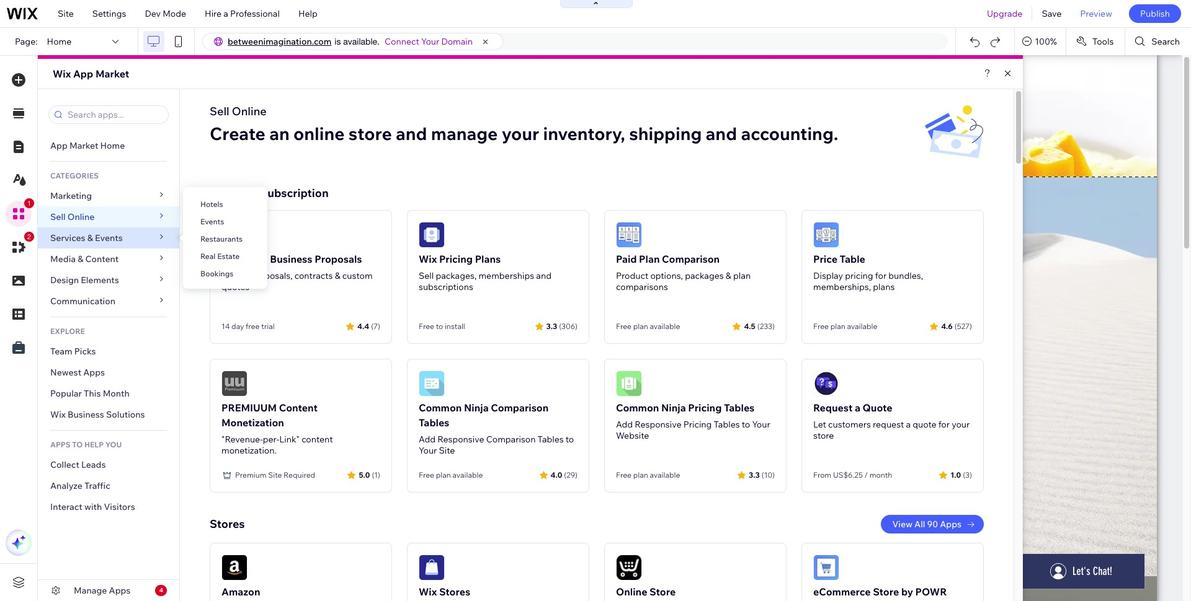 Task type: describe. For each thing, give the bounding box(es) containing it.
services & events
[[50, 233, 123, 244]]

wix for wix business solutions
[[50, 409, 66, 421]]

solutions
[[106, 409, 145, 421]]

apps inside view all 90 apps link
[[940, 519, 962, 530]]

free plan available for common ninja pricing tables
[[616, 471, 680, 480]]

Search apps... field
[[64, 106, 164, 123]]

day
[[231, 322, 244, 331]]

request
[[813, 402, 853, 414]]

paid plan comparison logo image
[[616, 222, 642, 248]]

ecommerce
[[813, 586, 871, 599]]

wix for wix stores
[[419, 586, 437, 599]]

2 vertical spatial site
[[268, 471, 282, 480]]

online for sell online
[[67, 212, 95, 223]]

store for online
[[650, 586, 676, 599]]

marketing
[[50, 190, 92, 202]]

visitors
[[104, 502, 135, 513]]

1.0 (3)
[[951, 471, 972, 480]]

popular
[[50, 388, 82, 400]]

business for proposals
[[270, 253, 312, 266]]

14 day free trial
[[221, 322, 275, 331]]

online store logo image
[[616, 555, 642, 581]]

leads
[[81, 460, 106, 471]]

services
[[50, 233, 85, 244]]

request a quote let customers request a quote for your store
[[813, 402, 970, 442]]

subscription
[[260, 186, 329, 200]]

your inside sell online create an online store and manage your inventory, shipping and accounting.
[[502, 123, 539, 145]]

wix stores
[[419, 586, 470, 599]]

paid
[[616, 253, 637, 266]]

accounting.
[[741, 123, 838, 145]]

price table logo image
[[813, 222, 839, 248]]

and for store
[[396, 123, 427, 145]]

3.3 for wix pricing plans
[[546, 322, 557, 331]]

1 horizontal spatial events
[[200, 217, 224, 226]]

hire a professional
[[205, 8, 280, 19]]

ecommerce store by powr
[[813, 586, 947, 599]]

events link
[[183, 212, 267, 233]]

4.4
[[357, 322, 369, 331]]

real
[[200, 252, 216, 261]]

memberships,
[[813, 282, 871, 293]]

premiuum content monetization logo image
[[221, 371, 248, 397]]

free to install
[[419, 322, 465, 331]]

market inside app market home link
[[69, 140, 98, 151]]

with
[[84, 502, 102, 513]]

wix pricing plans sell packages, memberships and subscriptions
[[419, 253, 551, 293]]

dev mode
[[145, 8, 186, 19]]

professional
[[230, 8, 280, 19]]

a for professional
[[224, 8, 228, 19]]

comparison for common ninja comparison tables
[[491, 402, 549, 414]]

subscriptions
[[419, 282, 473, 293]]

quote
[[913, 419, 936, 431]]

2 vertical spatial online
[[616, 586, 647, 599]]

available.
[[343, 37, 380, 47]]

2 vertical spatial comparison
[[486, 434, 536, 445]]

newest
[[50, 367, 81, 378]]

home inside sidebar element
[[100, 140, 125, 151]]

month
[[870, 471, 892, 480]]

analyze traffic link
[[38, 476, 179, 497]]

responsive for pricing
[[635, 419, 682, 431]]

categories
[[50, 171, 99, 181]]

plan for paid plan comparison
[[633, 322, 648, 331]]

your inside request a quote let customers request a quote for your store
[[952, 419, 970, 431]]

and for memberships
[[536, 270, 551, 282]]

help
[[298, 8, 317, 19]]

analyze
[[50, 481, 82, 492]]

sell online create an online store and manage your inventory, shipping and accounting.
[[210, 104, 838, 145]]

publish
[[1140, 8, 1170, 19]]

0 vertical spatial your
[[421, 36, 439, 47]]

bundles,
[[889, 270, 923, 282]]

store for ecommerce
[[873, 586, 899, 599]]

amazon
[[221, 586, 260, 599]]

quotes
[[221, 282, 249, 293]]

for inside price table display pricing for bundles, memberships, plans
[[875, 270, 887, 282]]

trial
[[261, 322, 275, 331]]

(10)
[[762, 471, 775, 480]]

sidebar element
[[38, 89, 180, 602]]

this
[[84, 388, 101, 400]]

4.6 (527)
[[941, 322, 972, 331]]

team picks link
[[38, 341, 179, 362]]

packages
[[685, 270, 724, 282]]

plan for price table
[[830, 322, 845, 331]]

free plan available for paid plan comparison
[[616, 322, 680, 331]]

apps for manage apps
[[109, 586, 130, 597]]

link"
[[279, 434, 300, 445]]

common for common ninja comparison tables
[[419, 402, 462, 414]]

shipping
[[629, 123, 702, 145]]

available for common ninja pricing tables
[[650, 471, 680, 480]]

tools
[[1092, 36, 1114, 47]]

premium site required
[[235, 471, 315, 480]]

all
[[914, 519, 925, 530]]

business for solutions
[[68, 409, 104, 421]]

available for price table
[[847, 322, 877, 331]]

common for common ninja pricing tables
[[616, 402, 659, 414]]

plans
[[873, 282, 895, 293]]

apps for newest apps
[[83, 367, 105, 378]]

price
[[813, 253, 837, 266]]

app market home link
[[38, 135, 179, 156]]

wix for wix pricing plans sell packages, memberships and subscriptions
[[419, 253, 437, 266]]

view all 90 apps
[[892, 519, 962, 530]]

dev
[[145, 8, 161, 19]]

premiuum content monetization "revenue-per-link" content monetization.
[[221, 402, 333, 457]]

(29)
[[564, 471, 578, 480]]

0 vertical spatial market
[[95, 68, 129, 80]]

packages,
[[436, 270, 477, 282]]

0 horizontal spatial to
[[436, 322, 443, 331]]

free for price table
[[813, 322, 829, 331]]

online
[[293, 123, 345, 145]]

wix for wix app market
[[53, 68, 71, 80]]

options,
[[650, 270, 683, 282]]

elements
[[81, 275, 119, 286]]

by
[[901, 586, 913, 599]]

per-
[[263, 434, 279, 445]]

powr
[[915, 586, 947, 599]]

& inside prospero: business proposals create proposals, contracts & custom quotes
[[335, 270, 340, 282]]

(306)
[[559, 322, 578, 331]]

0 vertical spatial site
[[58, 8, 74, 19]]

3.3 (306)
[[546, 322, 578, 331]]

hotels
[[200, 200, 223, 209]]

domain
[[441, 36, 473, 47]]

available for common ninja comparison tables
[[453, 471, 483, 480]]

analyze traffic
[[50, 481, 110, 492]]

comparisons
[[616, 282, 668, 293]]

manage
[[74, 586, 107, 597]]

table
[[840, 253, 865, 266]]

& for content
[[78, 254, 83, 265]]

create inside sell online create an online store and manage your inventory, shipping and accounting.
[[210, 123, 265, 145]]

free plan available for common ninja comparison tables
[[419, 471, 483, 480]]

plan for common ninja comparison tables
[[436, 471, 451, 480]]

content inside premiuum content monetization "revenue-per-link" content monetization.
[[279, 402, 318, 414]]

picks
[[74, 346, 96, 357]]

to for common ninja comparison tables
[[566, 434, 574, 445]]



Task type: vqa. For each thing, say whether or not it's contained in the screenshot.


Task type: locate. For each thing, give the bounding box(es) containing it.
0 vertical spatial to
[[436, 322, 443, 331]]

sell inside sell online create an online store and manage your inventory, shipping and accounting.
[[210, 104, 229, 118]]

0 horizontal spatial online
[[67, 212, 95, 223]]

free for paid plan comparison
[[616, 322, 632, 331]]

0 horizontal spatial content
[[85, 254, 119, 265]]

for right pricing
[[875, 270, 887, 282]]

interact
[[50, 502, 82, 513]]

1 vertical spatial your
[[952, 419, 970, 431]]

save
[[1042, 8, 1062, 19]]

common
[[419, 402, 462, 414], [616, 402, 659, 414]]

0 vertical spatial sell
[[210, 104, 229, 118]]

events inside sidebar element
[[95, 233, 123, 244]]

your for common ninja comparison tables
[[419, 445, 437, 457]]

stores up amazon logo
[[210, 517, 245, 532]]

to up 3.3 (10)
[[742, 419, 750, 431]]

hire
[[205, 8, 222, 19]]

2 store from the left
[[873, 586, 899, 599]]

plan inside paid plan comparison product options, packages & plan comparisons
[[733, 270, 751, 282]]

1 ninja from the left
[[464, 402, 489, 414]]

hotels link
[[183, 194, 267, 215]]

to left install
[[436, 322, 443, 331]]

product
[[616, 270, 648, 282]]

a left quote
[[906, 419, 911, 431]]

available down memberships,
[[847, 322, 877, 331]]

free right (1)
[[419, 471, 434, 480]]

online for sell online create an online store and manage your inventory, shipping and accounting.
[[232, 104, 267, 118]]

2 vertical spatial your
[[419, 445, 437, 457]]

for inside request a quote let customers request a quote for your store
[[938, 419, 950, 431]]

& right media
[[78, 254, 83, 265]]

ninja for comparison
[[464, 402, 489, 414]]

1 vertical spatial responsive
[[438, 434, 484, 445]]

add for common ninja comparison tables
[[419, 434, 436, 445]]

responsive inside common ninja pricing tables add responsive pricing tables to your website
[[635, 419, 682, 431]]

wix app market
[[53, 68, 129, 80]]

help
[[84, 440, 104, 450]]

add inside common ninja pricing tables add responsive pricing tables to your website
[[616, 419, 633, 431]]

your inside common ninja pricing tables add responsive pricing tables to your website
[[752, 419, 770, 431]]

1 horizontal spatial stores
[[439, 586, 470, 599]]

business
[[270, 253, 312, 266], [68, 409, 104, 421]]

sell online link
[[38, 207, 179, 228]]

1 horizontal spatial ninja
[[661, 402, 686, 414]]

free left install
[[419, 322, 434, 331]]

home up wix app market
[[47, 36, 72, 47]]

an
[[269, 123, 290, 145]]

& for events
[[87, 233, 93, 244]]

a right hire
[[224, 8, 228, 19]]

add inside common ninja comparison tables add responsive comparison tables to your site
[[419, 434, 436, 445]]

0 horizontal spatial store
[[349, 123, 392, 145]]

100%
[[1035, 36, 1057, 47]]

comparison inside paid plan comparison product options, packages & plan comparisons
[[662, 253, 720, 266]]

& for subscription
[[250, 186, 258, 200]]

real estate
[[200, 252, 240, 261]]

1 horizontal spatial content
[[279, 402, 318, 414]]

and inside wix pricing plans sell packages, memberships and subscriptions
[[536, 270, 551, 282]]

1 horizontal spatial apps
[[109, 586, 130, 597]]

and right memberships
[[536, 270, 551, 282]]

2 common from the left
[[616, 402, 659, 414]]

(1)
[[372, 471, 380, 480]]

prospero:
[[221, 253, 268, 266]]

add for common ninja pricing tables
[[616, 419, 633, 431]]

1 horizontal spatial add
[[616, 419, 633, 431]]

wix inside sidebar element
[[50, 409, 66, 421]]

0 horizontal spatial your
[[502, 123, 539, 145]]

2 horizontal spatial sell
[[419, 270, 434, 282]]

(527)
[[955, 322, 972, 331]]

media & content
[[50, 254, 119, 265]]

manage
[[431, 123, 498, 145]]

1 vertical spatial for
[[938, 419, 950, 431]]

2 vertical spatial sell
[[419, 270, 434, 282]]

team picks
[[50, 346, 96, 357]]

1 horizontal spatial app
[[73, 68, 93, 80]]

from
[[813, 471, 831, 480]]

1 vertical spatial site
[[439, 445, 455, 457]]

is available. connect your domain
[[335, 36, 473, 47]]

for
[[875, 270, 887, 282], [938, 419, 950, 431]]

1 horizontal spatial home
[[100, 140, 125, 151]]

responsive inside common ninja comparison tables add responsive comparison tables to your site
[[438, 434, 484, 445]]

request
[[873, 419, 904, 431]]

events down sell online link
[[95, 233, 123, 244]]

available for paid plan comparison
[[650, 322, 680, 331]]

business inside prospero: business proposals create proposals, contracts & custom quotes
[[270, 253, 312, 266]]

and left manage
[[396, 123, 427, 145]]

newest apps link
[[38, 362, 179, 383]]

1 vertical spatial to
[[742, 419, 750, 431]]

1 horizontal spatial responsive
[[635, 419, 682, 431]]

2 horizontal spatial to
[[742, 419, 750, 431]]

from us$6.25 / month
[[813, 471, 892, 480]]

& up 'media & content'
[[87, 233, 93, 244]]

to inside common ninja pricing tables add responsive pricing tables to your website
[[742, 419, 750, 431]]

memberships
[[479, 270, 534, 282]]

2 horizontal spatial a
[[906, 419, 911, 431]]

common inside common ninja comparison tables add responsive comparison tables to your site
[[419, 402, 462, 414]]

0 vertical spatial 3.3
[[546, 322, 557, 331]]

site
[[58, 8, 74, 19], [439, 445, 455, 457], [268, 471, 282, 480]]

apps right manage
[[109, 586, 130, 597]]

1 horizontal spatial a
[[855, 402, 860, 414]]

your right quote
[[952, 419, 970, 431]]

paid plan comparison product options, packages & plan comparisons
[[616, 253, 751, 293]]

1 horizontal spatial common
[[616, 402, 659, 414]]

2 horizontal spatial and
[[706, 123, 737, 145]]

price table display pricing for bundles, memberships, plans
[[813, 253, 923, 293]]

ninja inside common ninja comparison tables add responsive comparison tables to your site
[[464, 402, 489, 414]]

create inside prospero: business proposals create proposals, contracts & custom quotes
[[221, 270, 249, 282]]

0 vertical spatial a
[[224, 8, 228, 19]]

create
[[210, 123, 265, 145], [221, 270, 249, 282]]

free down comparisons
[[616, 322, 632, 331]]

apps inside newest apps link
[[83, 367, 105, 378]]

common ninja pricing tables logo image
[[616, 371, 642, 397]]

a up customers
[[855, 402, 860, 414]]

free plan available for price table
[[813, 322, 877, 331]]

bookings link
[[183, 264, 267, 285]]

0 horizontal spatial and
[[396, 123, 427, 145]]

to inside common ninja comparison tables add responsive comparison tables to your site
[[566, 434, 574, 445]]

3.3 left (10) at right bottom
[[749, 471, 760, 480]]

apps up this
[[83, 367, 105, 378]]

amazon logo image
[[221, 555, 248, 581]]

1 common from the left
[[419, 402, 462, 414]]

plan for common ninja pricing tables
[[633, 471, 648, 480]]

add down common ninja pricing tables logo
[[616, 419, 633, 431]]

free
[[419, 322, 434, 331], [616, 322, 632, 331], [813, 322, 829, 331], [419, 471, 434, 480], [616, 471, 632, 480]]

sell inside wix pricing plans sell packages, memberships and subscriptions
[[419, 270, 434, 282]]

0 horizontal spatial ninja
[[464, 402, 489, 414]]

to
[[436, 322, 443, 331], [742, 419, 750, 431], [566, 434, 574, 445]]

available down common ninja pricing tables add responsive pricing tables to your website
[[650, 471, 680, 480]]

business inside sidebar element
[[68, 409, 104, 421]]

available down comparisons
[[650, 322, 680, 331]]

preview
[[1080, 8, 1112, 19]]

proposals,
[[251, 270, 293, 282]]

traffic
[[84, 481, 110, 492]]

1 horizontal spatial online
[[232, 104, 267, 118]]

market up 'categories'
[[69, 140, 98, 151]]

ecommerce store by powr logo image
[[813, 555, 839, 581]]

3.3 (10)
[[749, 471, 775, 480]]

sell for sell online create an online store and manage your inventory, shipping and accounting.
[[210, 104, 229, 118]]

0 horizontal spatial home
[[47, 36, 72, 47]]

to up (29)
[[566, 434, 574, 445]]

0 vertical spatial create
[[210, 123, 265, 145]]

ninja for pricing
[[661, 402, 686, 414]]

plan
[[639, 253, 660, 266]]

market up search apps... field
[[95, 68, 129, 80]]

sell inside sidebar element
[[50, 212, 66, 223]]

3.3 for common ninja pricing tables
[[749, 471, 760, 480]]

2 horizontal spatial site
[[439, 445, 455, 457]]

0 horizontal spatial stores
[[210, 517, 245, 532]]

collect leads
[[50, 460, 106, 471]]

your right manage
[[502, 123, 539, 145]]

us$6.25
[[833, 471, 863, 480]]

4
[[159, 587, 163, 595]]

(3)
[[963, 471, 972, 480]]

& left subscription
[[250, 186, 258, 200]]

& inside paid plan comparison product options, packages & plan comparisons
[[726, 270, 731, 282]]

free for common ninja pricing tables
[[616, 471, 632, 480]]

store
[[349, 123, 392, 145], [813, 431, 834, 442]]

real estate link
[[183, 246, 267, 267]]

required
[[284, 471, 315, 480]]

create left an
[[210, 123, 265, 145]]

1.0
[[951, 471, 961, 480]]

0 horizontal spatial store
[[650, 586, 676, 599]]

responsive for comparison
[[438, 434, 484, 445]]

online store
[[616, 586, 676, 599]]

0 vertical spatial stores
[[210, 517, 245, 532]]

and right shipping
[[706, 123, 737, 145]]

0 vertical spatial for
[[875, 270, 887, 282]]

store down "request"
[[813, 431, 834, 442]]

app inside sidebar element
[[50, 140, 68, 151]]

available down common ninja comparison tables add responsive comparison tables to your site
[[453, 471, 483, 480]]

0 vertical spatial events
[[200, 217, 224, 226]]

your for common ninja pricing tables
[[752, 419, 770, 431]]

5.0
[[359, 471, 370, 480]]

prospero: business proposals  logo image
[[221, 222, 248, 248]]

0 horizontal spatial for
[[875, 270, 887, 282]]

1 vertical spatial stores
[[439, 586, 470, 599]]

0 vertical spatial comparison
[[662, 253, 720, 266]]

0 horizontal spatial apps
[[83, 367, 105, 378]]

events
[[200, 217, 224, 226], [95, 233, 123, 244]]

0 horizontal spatial 3.3
[[546, 322, 557, 331]]

design elements link
[[38, 270, 179, 291]]

let
[[813, 419, 826, 431]]

business up proposals,
[[270, 253, 312, 266]]

wix stores logo image
[[419, 555, 445, 581]]

custom
[[342, 270, 373, 282]]

0 horizontal spatial sell
[[50, 212, 66, 223]]

1 vertical spatial events
[[95, 233, 123, 244]]

to for common ninja pricing tables
[[742, 419, 750, 431]]

0 vertical spatial home
[[47, 36, 72, 47]]

1 vertical spatial your
[[752, 419, 770, 431]]

app up 'categories'
[[50, 140, 68, 151]]

events down hotels
[[200, 217, 224, 226]]

sell for sell online
[[50, 212, 66, 223]]

100% button
[[1015, 28, 1066, 55]]

1 vertical spatial apps
[[940, 519, 962, 530]]

0 horizontal spatial business
[[68, 409, 104, 421]]

business down the popular this month
[[68, 409, 104, 421]]

& right packages
[[726, 270, 731, 282]]

1 horizontal spatial for
[[938, 419, 950, 431]]

1 vertical spatial 3.3
[[749, 471, 760, 480]]

4.6
[[941, 322, 953, 331]]

0 horizontal spatial responsive
[[438, 434, 484, 445]]

1 vertical spatial market
[[69, 140, 98, 151]]

0 vertical spatial store
[[349, 123, 392, 145]]

0 horizontal spatial app
[[50, 140, 68, 151]]

collect
[[50, 460, 79, 471]]

0 horizontal spatial a
[[224, 8, 228, 19]]

quote
[[863, 402, 892, 414]]

2 horizontal spatial online
[[616, 586, 647, 599]]

explore
[[50, 327, 85, 336]]

proposals
[[315, 253, 362, 266]]

wix pricing plans logo image
[[419, 222, 445, 248]]

0 vertical spatial online
[[232, 104, 267, 118]]

add down 'common ninja comparison tables logo'
[[419, 434, 436, 445]]

1 horizontal spatial business
[[270, 253, 312, 266]]

1 vertical spatial home
[[100, 140, 125, 151]]

connect
[[385, 36, 419, 47]]

home down search apps... field
[[100, 140, 125, 151]]

(7)
[[371, 322, 380, 331]]

comparison for paid plan comparison
[[662, 253, 720, 266]]

1 horizontal spatial sell
[[210, 104, 229, 118]]

stores down wix stores logo
[[439, 586, 470, 599]]

wix business solutions link
[[38, 404, 179, 426]]

0 horizontal spatial common
[[419, 402, 462, 414]]

content up elements
[[85, 254, 119, 265]]

2 horizontal spatial apps
[[940, 519, 962, 530]]

0 horizontal spatial site
[[58, 8, 74, 19]]

mode
[[163, 8, 186, 19]]

publish button
[[1129, 4, 1181, 23]]

store right online
[[349, 123, 392, 145]]

online inside sidebar element
[[67, 212, 95, 223]]

online inside sell online create an online store and manage your inventory, shipping and accounting.
[[232, 104, 267, 118]]

common inside common ninja pricing tables add responsive pricing tables to your website
[[616, 402, 659, 414]]

common down 'common ninja comparison tables logo'
[[419, 402, 462, 414]]

content up link"
[[279, 402, 318, 414]]

2 vertical spatial to
[[566, 434, 574, 445]]

free for wix pricing plans
[[419, 322, 434, 331]]

month
[[103, 388, 130, 400]]

1 horizontal spatial to
[[566, 434, 574, 445]]

you
[[105, 440, 122, 450]]

1 horizontal spatial site
[[268, 471, 282, 480]]

1 vertical spatial sell
[[50, 212, 66, 223]]

free plan available
[[616, 322, 680, 331], [813, 322, 877, 331], [419, 471, 483, 480], [616, 471, 680, 480]]

1 vertical spatial create
[[221, 270, 249, 282]]

your inside common ninja comparison tables add responsive comparison tables to your site
[[419, 445, 437, 457]]

1 vertical spatial business
[[68, 409, 104, 421]]

services & events link
[[38, 228, 179, 249]]

0 vertical spatial add
[[616, 419, 633, 431]]

pricing
[[845, 270, 873, 282]]

2 ninja from the left
[[661, 402, 686, 414]]

0 vertical spatial app
[[73, 68, 93, 80]]

a for quote
[[855, 402, 860, 414]]

request a quote logo image
[[813, 371, 839, 397]]

free for common ninja comparison tables
[[419, 471, 434, 480]]

0 vertical spatial content
[[85, 254, 119, 265]]

plan
[[733, 270, 751, 282], [633, 322, 648, 331], [830, 322, 845, 331], [436, 471, 451, 480], [633, 471, 648, 480]]

interact with visitors link
[[38, 497, 179, 518]]

online
[[232, 104, 267, 118], [67, 212, 95, 223], [616, 586, 647, 599]]

create down prospero:
[[221, 270, 249, 282]]

2 vertical spatial a
[[906, 419, 911, 431]]

free down website
[[616, 471, 632, 480]]

0 vertical spatial business
[[270, 253, 312, 266]]

1 vertical spatial online
[[67, 212, 95, 223]]

pricing inside wix pricing plans sell packages, memberships and subscriptions
[[439, 253, 473, 266]]

1 horizontal spatial 3.3
[[749, 471, 760, 480]]

1 vertical spatial comparison
[[491, 402, 549, 414]]

0 vertical spatial your
[[502, 123, 539, 145]]

1 button
[[6, 199, 34, 227]]

3.3 left (306)
[[546, 322, 557, 331]]

1 vertical spatial content
[[279, 402, 318, 414]]

apps right 90
[[940, 519, 962, 530]]

0 vertical spatial apps
[[83, 367, 105, 378]]

common ninja comparison tables logo image
[[419, 371, 445, 397]]

store inside request a quote let customers request a quote for your store
[[813, 431, 834, 442]]

1 horizontal spatial and
[[536, 270, 551, 282]]

content inside sidebar element
[[85, 254, 119, 265]]

common down common ninja pricing tables logo
[[616, 402, 659, 414]]

monetization
[[221, 417, 284, 429]]

app up search apps... field
[[73, 68, 93, 80]]

site inside common ninja comparison tables add responsive comparison tables to your site
[[439, 445, 455, 457]]

restaurants
[[200, 235, 243, 244]]

4.0
[[551, 471, 562, 480]]

1 horizontal spatial store
[[873, 586, 899, 599]]

app
[[73, 68, 93, 80], [50, 140, 68, 151]]

estate
[[217, 252, 240, 261]]

1 vertical spatial a
[[855, 402, 860, 414]]

inventory,
[[543, 123, 625, 145]]

& down proposals
[[335, 270, 340, 282]]

for right quote
[[938, 419, 950, 431]]

2 vertical spatial apps
[[109, 586, 130, 597]]

is
[[335, 37, 341, 47]]

0 horizontal spatial events
[[95, 233, 123, 244]]

1 store from the left
[[650, 586, 676, 599]]

ninja inside common ninja pricing tables add responsive pricing tables to your website
[[661, 402, 686, 414]]

app market home
[[50, 140, 125, 151]]

store
[[650, 586, 676, 599], [873, 586, 899, 599]]

1 vertical spatial app
[[50, 140, 68, 151]]

free down memberships,
[[813, 322, 829, 331]]

wix inside wix pricing plans sell packages, memberships and subscriptions
[[419, 253, 437, 266]]

0 vertical spatial responsive
[[635, 419, 682, 431]]

1 vertical spatial store
[[813, 431, 834, 442]]

store inside sell online create an online store and manage your inventory, shipping and accounting.
[[349, 123, 392, 145]]

1 horizontal spatial store
[[813, 431, 834, 442]]

4.5
[[744, 322, 755, 331]]



